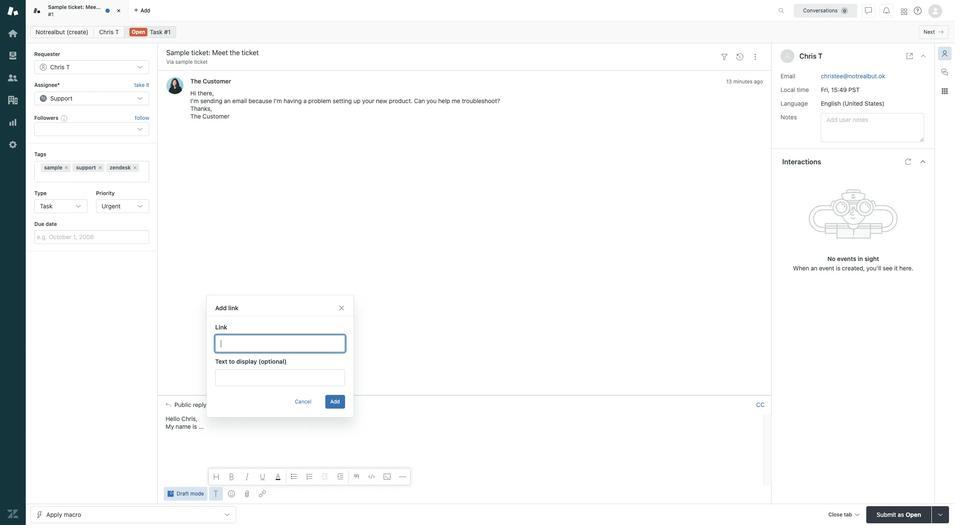 Task type: locate. For each thing, give the bounding box(es) containing it.
zendesk image
[[7, 509, 18, 520]]

0 horizontal spatial an
[[224, 97, 231, 105]]

0 vertical spatial t
[[115, 28, 119, 36]]

0 vertical spatial it
[[146, 82, 149, 88]]

13 minutes ago text field
[[726, 79, 763, 85]]

secondary element
[[26, 24, 955, 41]]

0 horizontal spatial it
[[146, 82, 149, 88]]

cancel
[[295, 399, 311, 406]]

2 the from the top
[[190, 113, 201, 120]]

1 horizontal spatial t
[[818, 52, 823, 60]]

1 vertical spatial an
[[811, 265, 817, 272]]

add link (cmd k) image
[[259, 491, 266, 498]]

open right chris t link
[[132, 29, 145, 35]]

hi there, i'm sending an email because i'm having a problem setting up your new product. can you help me troubleshoot? thanks, the customer
[[190, 90, 500, 120]]

Link field
[[215, 336, 345, 353]]

customer
[[203, 78, 231, 85], [203, 113, 230, 120]]

1 horizontal spatial i'm
[[274, 97, 282, 105]]

...
[[199, 423, 204, 431]]

open right as
[[906, 512, 921, 519]]

1 vertical spatial it
[[894, 265, 898, 272]]

ticket right sample
[[194, 59, 208, 65]]

1 the from the top
[[190, 78, 201, 85]]

you'll
[[867, 265, 881, 272]]

1 vertical spatial add
[[330, 399, 340, 406]]

the
[[190, 78, 201, 85], [190, 113, 201, 120]]

time
[[797, 86, 809, 93]]

chris t
[[99, 28, 119, 36], [799, 52, 823, 60]]

help
[[438, 97, 450, 105]]

when
[[793, 265, 809, 272]]

to
[[229, 358, 235, 366]]

0 horizontal spatial chris
[[99, 28, 114, 36]]

0 vertical spatial ticket
[[109, 4, 123, 10]]

setting
[[333, 97, 352, 105]]

it right see
[[894, 265, 898, 272]]

no
[[828, 255, 836, 263]]

0 horizontal spatial open
[[132, 29, 145, 35]]

1 vertical spatial chris
[[799, 52, 817, 60]]

fri, 15:49 pst
[[821, 86, 860, 93]]

cc button
[[756, 402, 765, 409]]

0 horizontal spatial t
[[115, 28, 119, 36]]

is right event
[[836, 265, 841, 272]]

add for add link
[[215, 305, 227, 312]]

1 horizontal spatial ticket
[[194, 59, 208, 65]]

states)
[[865, 100, 884, 107]]

0 vertical spatial chris
[[99, 28, 114, 36]]

an inside the no events in sight when an event is created, you'll see it here.
[[811, 265, 817, 272]]

language
[[781, 100, 808, 107]]

0 vertical spatial an
[[224, 97, 231, 105]]

customer up there,
[[203, 78, 231, 85]]

urgent button
[[96, 200, 149, 213]]

0 vertical spatial open
[[132, 29, 145, 35]]

1 horizontal spatial it
[[894, 265, 898, 272]]

can
[[414, 97, 425, 105]]

1 vertical spatial the
[[190, 113, 201, 120]]

1 vertical spatial customer
[[203, 113, 230, 120]]

chris t down close image
[[99, 28, 119, 36]]

reporting image
[[7, 117, 18, 128]]

0 horizontal spatial is
[[192, 423, 197, 431]]

chris,
[[181, 416, 198, 423]]

local
[[781, 86, 795, 93]]

avatar image
[[166, 77, 183, 94]]

code block (ctrl shift 6) image
[[384, 474, 390, 481]]

an left email
[[224, 97, 231, 105]]

link
[[228, 305, 238, 312]]

1 horizontal spatial open
[[906, 512, 921, 519]]

0 vertical spatial add
[[215, 305, 227, 312]]

1 vertical spatial is
[[192, 423, 197, 431]]

0 horizontal spatial i'm
[[190, 97, 199, 105]]

t
[[115, 28, 119, 36], [818, 52, 823, 60]]

i'm
[[190, 97, 199, 105], [274, 97, 282, 105]]

due
[[34, 221, 44, 228]]

ticket right the
[[109, 4, 123, 10]]

thanks,
[[190, 105, 212, 112]]

i'm down hi
[[190, 97, 199, 105]]

event
[[819, 265, 834, 272]]

close image
[[920, 53, 927, 60]]

conversations
[[803, 7, 838, 14]]

t up "fri,"
[[818, 52, 823, 60]]

0 horizontal spatial chris t
[[99, 28, 119, 36]]

#1
[[48, 11, 54, 17]]

chris up time
[[799, 52, 817, 60]]

apps image
[[941, 88, 948, 95]]

notrealbut (create) button
[[30, 26, 94, 38]]

it
[[146, 82, 149, 88], [894, 265, 898, 272]]

Subject field
[[165, 48, 715, 58]]

it inside the no events in sight when an event is created, you'll see it here.
[[894, 265, 898, 272]]

the down "thanks,"
[[190, 113, 201, 120]]

1 horizontal spatial is
[[836, 265, 841, 272]]

i'm left 'having'
[[274, 97, 282, 105]]

interactions
[[782, 158, 821, 166]]

ticket
[[109, 4, 123, 10], [194, 59, 208, 65]]

0 horizontal spatial add
[[215, 305, 227, 312]]

an
[[224, 97, 231, 105], [811, 265, 817, 272]]

tab
[[26, 0, 129, 21]]

conversations button
[[794, 4, 857, 17]]

troubleshoot?
[[462, 97, 500, 105]]

horizontal rule (cmd shift l) image
[[399, 474, 406, 481]]

1 horizontal spatial add
[[330, 399, 340, 406]]

it right take
[[146, 82, 149, 88]]

customer down sending
[[203, 113, 230, 120]]

add left link
[[215, 305, 227, 312]]

sending
[[200, 97, 222, 105]]

add button
[[325, 396, 345, 409]]

chris t up time
[[799, 52, 823, 60]]

get started image
[[7, 28, 18, 39]]

1 vertical spatial ticket
[[194, 59, 208, 65]]

1 horizontal spatial an
[[811, 265, 817, 272]]

link
[[215, 324, 227, 331]]

(optional)
[[259, 358, 287, 366]]

add attachment image
[[243, 491, 250, 498]]

there,
[[198, 90, 214, 97]]

chris
[[99, 28, 114, 36], [799, 52, 817, 60]]

the customer link
[[190, 78, 231, 85]]

quote (cmd shift 9) image
[[353, 474, 360, 481]]

your
[[362, 97, 374, 105]]

mode
[[190, 491, 204, 498]]

fri,
[[821, 86, 830, 93]]

chris down the
[[99, 28, 114, 36]]

customer context image
[[941, 50, 948, 57]]

notes
[[781, 113, 797, 121]]

tab containing sample ticket: meet the ticket
[[26, 0, 129, 21]]

add inside "button"
[[330, 399, 340, 406]]

user image
[[785, 54, 790, 59], [786, 54, 789, 59]]

increase indent (cmd ]) image
[[337, 474, 344, 481]]

italic (cmd i) image
[[244, 474, 251, 481]]

view more details image
[[906, 53, 913, 60]]

customer inside hi there, i'm sending an email because i'm having a problem setting up your new product. can you help me troubleshoot? thanks, the customer
[[203, 113, 230, 120]]

chris inside secondary element
[[99, 28, 114, 36]]

admin image
[[7, 139, 18, 150]]

the up hi
[[190, 78, 201, 85]]

zendesk products image
[[901, 8, 907, 14]]

13 minutes ago
[[726, 79, 763, 85]]

views image
[[7, 50, 18, 61]]

0 vertical spatial customer
[[203, 78, 231, 85]]

0 horizontal spatial ticket
[[109, 4, 123, 10]]

an left event
[[811, 265, 817, 272]]

the
[[100, 4, 108, 10]]

add right cancel
[[330, 399, 340, 406]]

via sample ticket
[[166, 59, 208, 65]]

numbered list (cmd shift 7) image
[[306, 474, 313, 481]]

is left ...
[[192, 423, 197, 431]]

0 vertical spatial the
[[190, 78, 201, 85]]

the inside hi there, i'm sending an email because i'm having a problem setting up your new product. can you help me troubleshoot? thanks, the customer
[[190, 113, 201, 120]]

0 vertical spatial chris t
[[99, 28, 119, 36]]

t down close image
[[115, 28, 119, 36]]

add
[[215, 305, 227, 312], [330, 399, 340, 406]]

Add user notes text field
[[821, 113, 924, 142]]

take
[[134, 82, 145, 88]]

hello chris, my name is ...
[[166, 416, 204, 431]]

0 vertical spatial is
[[836, 265, 841, 272]]

1 horizontal spatial chris t
[[799, 52, 823, 60]]

13
[[726, 79, 732, 85]]

draft mode button
[[164, 488, 207, 502]]

is inside hello chris, my name is ...
[[192, 423, 197, 431]]



Task type: describe. For each thing, give the bounding box(es) containing it.
submit as open
[[877, 512, 921, 519]]

sample
[[48, 4, 67, 10]]

close image
[[114, 6, 123, 15]]

it inside take it 'button'
[[146, 82, 149, 88]]

take it button
[[134, 81, 149, 90]]

add link dialog
[[206, 295, 354, 418]]

hi
[[190, 90, 196, 97]]

pst
[[849, 86, 860, 93]]

meet
[[85, 4, 98, 10]]

local time
[[781, 86, 809, 93]]

text to display (optional)
[[215, 358, 287, 366]]

events image
[[736, 53, 743, 60]]

zendesk support image
[[7, 6, 18, 17]]

notrealbut
[[36, 28, 65, 36]]

task
[[40, 203, 53, 210]]

christee@notrealbut.ok
[[821, 72, 885, 80]]

Public reply composer Draft mode text field
[[162, 414, 761, 432]]

ago
[[754, 79, 763, 85]]

ticket inside "sample ticket: meet the ticket #1"
[[109, 4, 123, 10]]

is inside the no events in sight when an event is created, you'll see it here.
[[836, 265, 841, 272]]

problem
[[308, 97, 331, 105]]

the customer
[[190, 78, 231, 85]]

(create)
[[67, 28, 88, 36]]

product.
[[389, 97, 412, 105]]

via
[[166, 59, 174, 65]]

task button
[[34, 200, 87, 213]]

a
[[303, 97, 307, 105]]

type
[[34, 190, 47, 197]]

having
[[284, 97, 302, 105]]

submit
[[877, 512, 896, 519]]

1 vertical spatial t
[[818, 52, 823, 60]]

add for add
[[330, 399, 340, 406]]

customers image
[[7, 72, 18, 84]]

format text image
[[213, 491, 219, 498]]

urgent
[[102, 203, 121, 210]]

15:49
[[831, 86, 847, 93]]

events
[[837, 255, 856, 263]]

english (united states)
[[821, 100, 884, 107]]

see
[[883, 265, 893, 272]]

created,
[[842, 265, 865, 272]]

take it
[[134, 82, 149, 88]]

english
[[821, 100, 841, 107]]

next
[[924, 29, 935, 35]]

minutes
[[733, 79, 753, 85]]

close modal image
[[338, 305, 345, 312]]

Text to display (optional) field
[[215, 370, 345, 387]]

1 i'm from the left
[[190, 97, 199, 105]]

follow
[[135, 115, 149, 121]]

bulleted list (cmd shift 8) image
[[291, 474, 297, 481]]

because
[[249, 97, 272, 105]]

display
[[236, 358, 257, 366]]

notrealbut (create)
[[36, 28, 88, 36]]

an inside hi there, i'm sending an email because i'm having a problem setting up your new product. can you help me troubleshoot? thanks, the customer
[[224, 97, 231, 105]]

draft mode
[[177, 491, 204, 498]]

name
[[176, 423, 191, 431]]

open inside secondary element
[[132, 29, 145, 35]]

decrease indent (cmd [) image
[[321, 474, 328, 481]]

get help image
[[914, 7, 922, 15]]

open link
[[124, 26, 176, 38]]

ticket:
[[68, 4, 84, 10]]

underline (cmd u) image
[[259, 474, 266, 481]]

next button
[[919, 25, 949, 39]]

draft
[[177, 491, 189, 498]]

sample
[[175, 59, 193, 65]]

tabs tab list
[[26, 0, 769, 21]]

email
[[781, 72, 795, 80]]

email
[[232, 97, 247, 105]]

chris t link
[[94, 26, 125, 38]]

new
[[376, 97, 387, 105]]

text
[[215, 358, 227, 366]]

cc
[[756, 402, 765, 409]]

chris t inside secondary element
[[99, 28, 119, 36]]

1 horizontal spatial chris
[[799, 52, 817, 60]]

my
[[166, 423, 174, 431]]

as
[[898, 512, 904, 519]]

follow button
[[135, 114, 149, 122]]

here.
[[899, 265, 913, 272]]

sight
[[865, 255, 879, 263]]

sample ticket: meet the ticket #1
[[48, 4, 123, 17]]

priority
[[96, 190, 115, 197]]

organizations image
[[7, 95, 18, 106]]

date
[[46, 221, 57, 228]]

code span (ctrl shift 5) image
[[368, 474, 375, 481]]

insert emojis image
[[228, 491, 235, 498]]

(united
[[843, 100, 863, 107]]

me
[[452, 97, 460, 105]]

no events in sight when an event is created, you'll see it here.
[[793, 255, 913, 272]]

hello
[[166, 416, 180, 423]]

bold (cmd b) image
[[228, 474, 235, 481]]

main element
[[0, 0, 26, 526]]

up
[[353, 97, 361, 105]]

2 i'm from the left
[[274, 97, 282, 105]]

cancel button
[[290, 396, 317, 409]]

t inside chris t link
[[115, 28, 119, 36]]

1 vertical spatial chris t
[[799, 52, 823, 60]]

1 vertical spatial open
[[906, 512, 921, 519]]

Due date field
[[34, 231, 149, 244]]

add link
[[215, 305, 238, 312]]

in
[[858, 255, 863, 263]]



Task type: vqa. For each thing, say whether or not it's contained in the screenshot.
Updates
no



